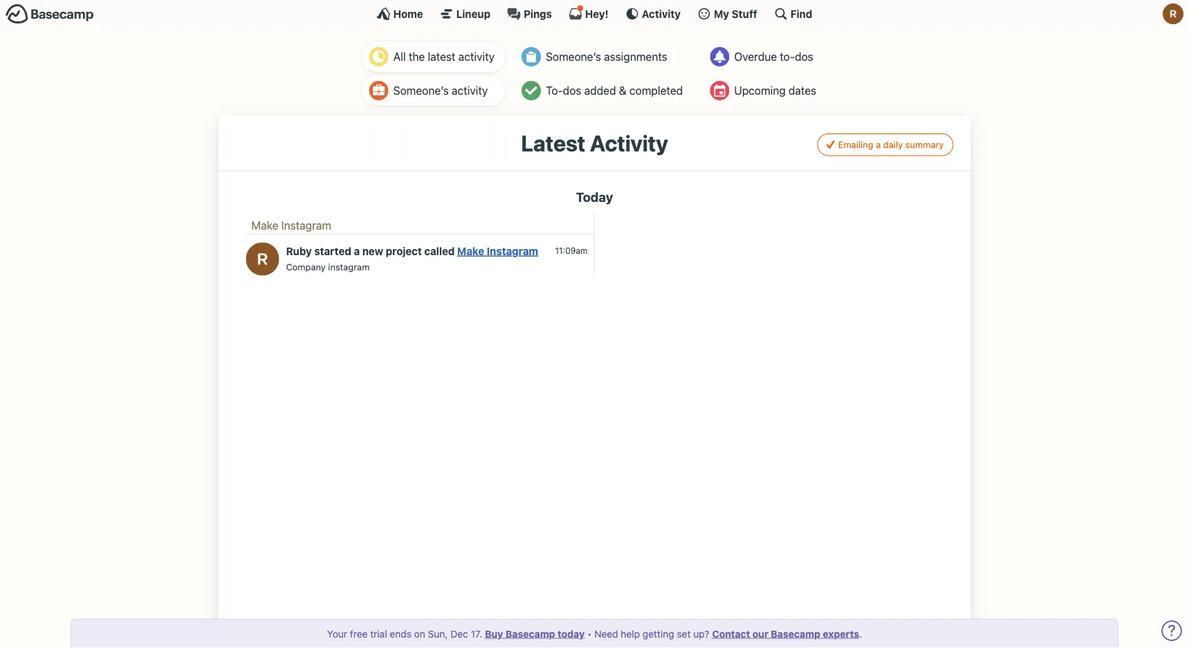 Task type: locate. For each thing, give the bounding box(es) containing it.
a left new
[[354, 245, 360, 257]]

up?
[[693, 628, 710, 640]]

1 vertical spatial a
[[354, 245, 360, 257]]

.
[[859, 628, 862, 640]]

activity right 'latest'
[[458, 50, 495, 63]]

dos up dates
[[795, 50, 814, 63]]

instagram left 11:09am 'element'
[[487, 245, 538, 257]]

home link
[[377, 7, 423, 21]]

activity report image
[[369, 47, 389, 66]]

1 horizontal spatial make
[[457, 245, 484, 257]]

0 horizontal spatial instagram
[[281, 219, 331, 232]]

emailing
[[838, 139, 874, 150]]

hey! button
[[569, 5, 609, 21]]

pings button
[[507, 7, 552, 21]]

0 vertical spatial a
[[876, 139, 881, 150]]

•
[[587, 628, 592, 640]]

0 horizontal spatial make instagram link
[[252, 219, 331, 232]]

make instagram link
[[252, 219, 331, 232], [457, 245, 538, 257]]

latest
[[428, 50, 456, 63]]

company instagram
[[286, 262, 370, 272]]

to-dos added & completed link
[[515, 75, 693, 106]]

someone's assignments link
[[515, 42, 693, 72]]

activity
[[642, 8, 681, 20], [590, 130, 668, 156]]

find button
[[774, 7, 813, 21]]

all
[[394, 50, 406, 63]]

1 horizontal spatial basecamp
[[771, 628, 821, 640]]

upcoming dates link
[[703, 75, 827, 106]]

1 horizontal spatial make instagram link
[[457, 245, 538, 257]]

someone's
[[546, 50, 601, 63], [394, 84, 449, 97]]

on
[[414, 628, 425, 640]]

someone's activity
[[394, 84, 488, 97]]

someone's down the 'the'
[[394, 84, 449, 97]]

getting
[[643, 628, 674, 640]]

today
[[576, 189, 613, 205]]

added
[[584, 84, 616, 97]]

1 vertical spatial dos
[[563, 84, 582, 97]]

activity down '&'
[[590, 130, 668, 156]]

make
[[252, 219, 278, 232], [457, 245, 484, 257]]

dos left 'added'
[[563, 84, 582, 97]]

0 vertical spatial activity
[[642, 8, 681, 20]]

1 vertical spatial instagram
[[487, 245, 538, 257]]

1 horizontal spatial a
[[876, 139, 881, 150]]

0 horizontal spatial someone's
[[394, 84, 449, 97]]

all the latest activity
[[394, 50, 495, 63]]

my
[[714, 8, 729, 20]]

0 horizontal spatial make
[[252, 219, 278, 232]]

main element
[[0, 0, 1189, 27]]

a left daily
[[876, 139, 881, 150]]

make instagram link right called at the top of the page
[[457, 245, 538, 257]]

make instagram link up ruby
[[252, 219, 331, 232]]

1 vertical spatial make instagram link
[[457, 245, 538, 257]]

completed
[[630, 84, 683, 97]]

summary
[[906, 139, 944, 150]]

ends
[[390, 628, 412, 640]]

basecamp right buy
[[506, 628, 555, 640]]

activity
[[458, 50, 495, 63], [452, 84, 488, 97]]

a
[[876, 139, 881, 150], [354, 245, 360, 257]]

started
[[314, 245, 351, 257]]

help
[[621, 628, 640, 640]]

contact our basecamp experts link
[[712, 628, 859, 640]]

0 horizontal spatial basecamp
[[506, 628, 555, 640]]

make right called at the top of the page
[[457, 245, 484, 257]]

hey!
[[585, 8, 609, 20]]

the
[[409, 50, 425, 63]]

emailing a daily summary
[[838, 139, 944, 150]]

basecamp
[[506, 628, 555, 640], [771, 628, 821, 640]]

1 vertical spatial someone's
[[394, 84, 449, 97]]

daily
[[883, 139, 903, 150]]

reports image
[[710, 47, 730, 66]]

2 basecamp from the left
[[771, 628, 821, 640]]

instagram
[[281, 219, 331, 232], [487, 245, 538, 257]]

someone's for someone's activity
[[394, 84, 449, 97]]

0 vertical spatial someone's
[[546, 50, 601, 63]]

set
[[677, 628, 691, 640]]

someone's up the to-
[[546, 50, 601, 63]]

someone's activity link
[[362, 75, 505, 106]]

make up ruby icon
[[252, 219, 278, 232]]

activity up assignments on the top right of the page
[[642, 8, 681, 20]]

instagram up ruby
[[281, 219, 331, 232]]

upcoming dates
[[734, 84, 817, 97]]

free
[[350, 628, 368, 640]]

lineup link
[[440, 7, 491, 21]]

make instagram
[[252, 219, 331, 232]]

1 horizontal spatial someone's
[[546, 50, 601, 63]]

dos
[[795, 50, 814, 63], [563, 84, 582, 97]]

ruby image
[[246, 242, 279, 276]]

1 horizontal spatial dos
[[795, 50, 814, 63]]

someone's for someone's assignments
[[546, 50, 601, 63]]

ruby image
[[1163, 3, 1184, 24]]

ruby
[[286, 245, 312, 257]]

basecamp right our
[[771, 628, 821, 640]]

0 vertical spatial make
[[252, 219, 278, 232]]

17.
[[471, 628, 482, 640]]

activity down the all the latest activity
[[452, 84, 488, 97]]

to-dos added & completed
[[546, 84, 683, 97]]

&
[[619, 84, 627, 97]]



Task type: vqa. For each thing, say whether or not it's contained in the screenshot.
No
no



Task type: describe. For each thing, give the bounding box(es) containing it.
home
[[393, 8, 423, 20]]

instagram
[[328, 262, 370, 272]]

stuff
[[732, 8, 758, 20]]

overdue to-dos
[[734, 50, 814, 63]]

1 vertical spatial activity
[[590, 130, 668, 156]]

my stuff
[[714, 8, 758, 20]]

contact
[[712, 628, 750, 640]]

emailing a daily summary button
[[818, 134, 954, 156]]

activity link
[[625, 7, 681, 21]]

sun,
[[428, 628, 448, 640]]

1 basecamp from the left
[[506, 628, 555, 640]]

someone's assignments
[[546, 50, 667, 63]]

project
[[386, 245, 422, 257]]

your
[[327, 628, 347, 640]]

buy basecamp today link
[[485, 628, 585, 640]]

a inside button
[[876, 139, 881, 150]]

upcoming
[[734, 84, 786, 97]]

1 horizontal spatial instagram
[[487, 245, 538, 257]]

assignment image
[[522, 47, 541, 66]]

todo image
[[522, 81, 541, 100]]

experts
[[823, 628, 859, 640]]

ruby started a new project called make instagram
[[286, 245, 538, 257]]

assignments
[[604, 50, 667, 63]]

to-
[[780, 50, 795, 63]]

called
[[424, 245, 455, 257]]

dates
[[789, 84, 817, 97]]

person report image
[[369, 81, 389, 100]]

11:09am element
[[555, 246, 588, 256]]

need
[[595, 628, 618, 640]]

overdue
[[734, 50, 777, 63]]

1 vertical spatial activity
[[452, 84, 488, 97]]

0 vertical spatial instagram
[[281, 219, 331, 232]]

our
[[753, 628, 769, 640]]

11:09am
[[555, 246, 588, 256]]

today
[[558, 628, 585, 640]]

0 vertical spatial make instagram link
[[252, 219, 331, 232]]

dec
[[451, 628, 468, 640]]

pings
[[524, 8, 552, 20]]

buy
[[485, 628, 503, 640]]

1 vertical spatial make
[[457, 245, 484, 257]]

company
[[286, 262, 326, 272]]

0 vertical spatial dos
[[795, 50, 814, 63]]

new
[[362, 245, 383, 257]]

latest
[[521, 130, 586, 156]]

0 horizontal spatial dos
[[563, 84, 582, 97]]

schedule image
[[710, 81, 730, 100]]

0 vertical spatial activity
[[458, 50, 495, 63]]

switch accounts image
[[6, 3, 94, 25]]

activity inside main element
[[642, 8, 681, 20]]

find
[[791, 8, 813, 20]]

your free trial ends on sun, dec 17. buy basecamp today • need help getting set up? contact our basecamp experts .
[[327, 628, 862, 640]]

lineup
[[456, 8, 491, 20]]

trial
[[370, 628, 387, 640]]

to-
[[546, 84, 563, 97]]

all the latest activity link
[[362, 42, 505, 72]]

latest activity
[[521, 130, 668, 156]]

overdue to-dos link
[[703, 42, 827, 72]]

0 horizontal spatial a
[[354, 245, 360, 257]]

my stuff button
[[698, 7, 758, 21]]



